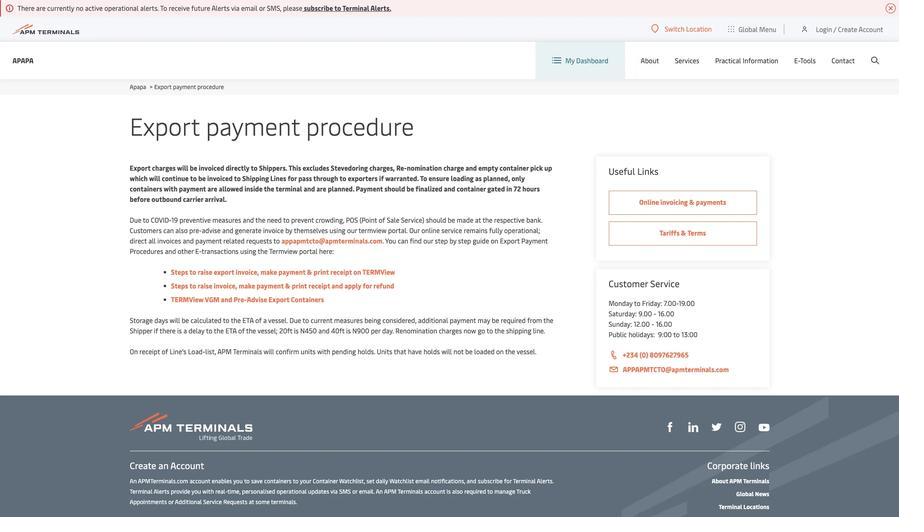 Task type: vqa. For each thing, say whether or not it's contained in the screenshot.
berth
no



Task type: locate. For each thing, give the bounding box(es) containing it.
1 vertical spatial make
[[239, 281, 255, 290]]

payment
[[173, 83, 196, 91], [206, 109, 300, 142], [179, 184, 206, 193], [195, 236, 222, 245], [279, 267, 306, 277], [257, 281, 284, 290], [450, 316, 476, 325]]

notifications,
[[431, 477, 465, 485]]

time,
[[227, 488, 241, 496]]

0 vertical spatial measures
[[212, 215, 241, 224]]

0 vertical spatial 16.00
[[658, 309, 674, 318]]

the down the calculated
[[214, 326, 224, 335]]

1 horizontal spatial apm
[[384, 488, 396, 496]]

1 horizontal spatial containers
[[264, 477, 292, 485]]

1 horizontal spatial if
[[379, 174, 384, 183]]

global news
[[736, 490, 769, 498]]

remains
[[464, 226, 488, 235]]

72
[[514, 184, 521, 193]]

by inside the "due to covid-19 preventive measures and the need to prevent crowding, pos (point of sale service) should be made at the respective bank. customers can also pre-advise and generate invoice by themselves using our termview portal. our online service remains fully operational; direct all invoices and payment related requests to"
[[285, 226, 292, 235]]

by down the service
[[450, 236, 457, 245]]

at inside the "due to covid-19 preventive measures and the need to prevent crowding, pos (point of sale service) should be made at the respective bank. customers can also pre-advise and generate invoice by themselves using our termview portal. our online service remains fully operational; direct all invoices and payment related requests to"
[[475, 215, 481, 224]]

alerts down apmterminals.com
[[154, 488, 169, 496]]

switch
[[665, 24, 685, 33]]

excludes
[[303, 163, 329, 172]]

e- inside e-tools popup button
[[794, 56, 800, 65]]

1 horizontal spatial using
[[330, 226, 346, 235]]

for right apply
[[363, 281, 372, 290]]

will left confirm
[[264, 347, 274, 356]]

1 horizontal spatial operational
[[277, 488, 307, 496]]

are down through
[[317, 184, 326, 193]]

measures inside storage days will be calculated to the eta of a vessel. due to current measures being considered, additional payment may be required from the shipper if there is a delay to the eta of the vessel; 20ft is n450 and 40ft is n900 per day. renomination charges now go to the shipping line.
[[334, 316, 363, 325]]

1 vertical spatial if
[[154, 326, 158, 335]]

due up 20ft
[[290, 316, 301, 325]]

terminals up global news link
[[743, 477, 769, 485]]

account left enables on the left of page
[[190, 477, 210, 485]]

19
[[171, 215, 178, 224]]

1 raise from the top
[[198, 267, 212, 277]]

subscribe inside "an apmterminals.com account enables you to save containers to your container watchlist, set daily watchlist email notifications, and subscribe for terminal alerts. terminal alerts provide you with real-time, personalised operational updates via sms or email. an apm terminals account is also required to manage truck appointments or additional service requests at some terminals."
[[478, 477, 503, 485]]

and down "pass" at the left top of page
[[304, 184, 315, 193]]

1 horizontal spatial due
[[290, 316, 301, 325]]

confirm
[[276, 347, 299, 356]]

due to covid-19 preventive measures and the need to prevent crowding, pos (point of sale service) should be made at the respective bank. customers can also pre-advise and generate invoice by themselves using our termview portal. our online service remains fully operational; direct all invoices and payment related requests to
[[130, 215, 542, 245]]

our down online
[[423, 236, 433, 245]]

service inside "an apmterminals.com account enables you to save containers to your container watchlist, set daily watchlist email notifications, and subscribe for terminal alerts. terminal alerts provide you with real-time, personalised operational updates via sms or email. an apm terminals account is also required to manage truck appointments or additional service requests at some terminals."
[[203, 498, 222, 506]]

is
[[177, 326, 182, 335], [294, 326, 299, 335], [346, 326, 351, 335], [447, 488, 451, 496]]

pick
[[530, 163, 543, 172]]

1 vertical spatial operational
[[277, 488, 307, 496]]

is right there
[[177, 326, 182, 335]]

0 horizontal spatial create
[[130, 459, 156, 472]]

if inside export charges will be invoiced directly to shippers. this excludes stevedoring charges, re-nomination charge and empty container pick up which will continue to be invoiced to shipping lines for pass through to exporters if warranted. to ensure loading as planned, only containers with payment are allowed inside the terminal and are planned. payment should be finalized and container gated in 72 hours before outbound carrier arrival.
[[379, 174, 384, 183]]

1 vertical spatial terminals
[[743, 477, 769, 485]]

0 horizontal spatial e-
[[195, 247, 202, 256]]

and down current
[[318, 326, 330, 335]]

0 vertical spatial vessel.
[[268, 316, 288, 325]]

using
[[330, 226, 346, 235], [240, 247, 256, 256]]

be
[[190, 163, 197, 172], [198, 174, 206, 183], [407, 184, 414, 193], [448, 215, 455, 224], [182, 316, 189, 325], [492, 316, 499, 325], [465, 347, 473, 356]]

please
[[283, 3, 302, 12]]

public
[[609, 330, 627, 339]]

0 vertical spatial for
[[288, 174, 297, 183]]

if inside storage days will be calculated to the eta of a vessel. due to current measures being considered, additional payment may be required from the shipper if there is a delay to the eta of the vessel; 20ft is n450 and 40ft is n900 per day. renomination charges now go to the shipping line.
[[154, 326, 158, 335]]

create left an
[[130, 459, 156, 472]]

receipt up apply
[[330, 267, 352, 277]]

my
[[565, 56, 575, 65]]

at left some
[[249, 498, 254, 506]]

1 vertical spatial vessel.
[[517, 347, 536, 356]]

e- inside ". you can find our step by step guide on export payment procedures and other e-transactions using the termview portal here:"
[[195, 247, 202, 256]]

1 step from the left
[[435, 236, 448, 245]]

you up the additional
[[192, 488, 201, 496]]

0 horizontal spatial if
[[154, 326, 158, 335]]

1 vertical spatial by
[[450, 236, 457, 245]]

the inside export charges will be invoiced directly to shippers. this excludes stevedoring charges, re-nomination charge and empty container pick up which will continue to be invoiced to shipping lines for pass through to exporters if warranted. to ensure loading as planned, only containers with payment are allowed inside the terminal and are planned. payment should be finalized and container gated in 72 hours before outbound carrier arrival.
[[264, 184, 274, 193]]

global inside button
[[739, 24, 758, 34]]

you up time, on the bottom left of page
[[233, 477, 243, 485]]

container
[[500, 163, 529, 172], [457, 184, 486, 193]]

1 vertical spatial about
[[712, 477, 728, 485]]

shape link
[[665, 421, 675, 432]]

and left pre-
[[221, 295, 232, 304]]

2 raise from the top
[[198, 281, 212, 290]]

0 vertical spatial global
[[739, 24, 758, 34]]

0 vertical spatial terminals
[[233, 347, 262, 356]]

for up manage
[[504, 477, 512, 485]]

0 vertical spatial receipt
[[330, 267, 352, 277]]

1 horizontal spatial receipt
[[309, 281, 330, 290]]

containers right save
[[264, 477, 292, 485]]

0 vertical spatial required
[[501, 316, 526, 325]]

0 vertical spatial apapa
[[12, 56, 34, 65]]

due inside storage days will be calculated to the eta of a vessel. due to current measures being considered, additional payment may be required from the shipper if there is a delay to the eta of the vessel; 20ft is n450 and 40ft is n900 per day. renomination charges now go to the shipping line.
[[290, 316, 301, 325]]

export down steps to raise invoice, make payment & print receipt and apply for refund
[[269, 295, 289, 304]]

locations
[[744, 503, 769, 511]]

at up remains in the top of the page
[[475, 215, 481, 224]]

2 vertical spatial terminals
[[398, 488, 423, 496]]

apm inside "an apmterminals.com account enables you to save containers to your container watchlist, set daily watchlist email notifications, and subscribe for terminal alerts. terminal alerts provide you with real-time, personalised operational updates via sms or email. an apm terminals account is also required to manage truck appointments or additional service requests at some terminals."
[[384, 488, 396, 496]]

termview up "refund"
[[362, 267, 395, 277]]

can inside ". you can find our step by step guide on export payment procedures and other e-transactions using the termview portal here:"
[[398, 236, 408, 245]]

an up appointments
[[130, 477, 137, 485]]

or left sms,
[[259, 3, 265, 12]]

1 vertical spatial receipt
[[309, 281, 330, 290]]

loaded
[[474, 347, 495, 356]]

1 vertical spatial due
[[290, 316, 301, 325]]

will inside storage days will be calculated to the eta of a vessel. due to current measures being considered, additional payment may be required from the shipper if there is a delay to the eta of the vessel; 20ft is n450 and 40ft is n900 per day. renomination charges now go to the shipping line.
[[170, 316, 180, 325]]

1 vertical spatial payment
[[521, 236, 548, 245]]

on up apply
[[354, 267, 361, 277]]

account inside login / create account "link"
[[859, 24, 883, 34]]

an
[[130, 477, 137, 485], [376, 488, 383, 496]]

login / create account link
[[801, 17, 883, 41]]

1 vertical spatial subscribe
[[478, 477, 503, 485]]

global up terminal locations
[[736, 490, 754, 498]]

and right notifications, on the bottom of the page
[[467, 477, 476, 485]]

0 horizontal spatial measures
[[212, 215, 241, 224]]

account right an
[[170, 459, 204, 472]]

0 vertical spatial charges
[[152, 163, 176, 172]]

1 horizontal spatial container
[[500, 163, 529, 172]]

0 vertical spatial you
[[233, 477, 243, 485]]

1 horizontal spatial procedure
[[306, 109, 414, 142]]

invoice
[[263, 226, 284, 235]]

1 horizontal spatial at
[[475, 215, 481, 224]]

measures up the advise
[[212, 215, 241, 224]]

friday:
[[642, 299, 662, 308]]

subscribe up manage
[[478, 477, 503, 485]]

termview
[[269, 247, 298, 256]]

service up 7.00-
[[650, 277, 680, 290]]

charge
[[443, 163, 464, 172]]

of up vessel;
[[255, 316, 262, 325]]

sunday:
[[609, 319, 632, 329]]

by right invoice
[[285, 226, 292, 235]]

global news link
[[736, 490, 769, 498]]

to right alerts.
[[160, 3, 167, 12]]

containers up before
[[130, 184, 162, 193]]

+234 (0) 8097627965
[[623, 350, 689, 359]]

1 steps from the top
[[171, 267, 188, 277]]

appapmtcto@apmterminals.com link
[[609, 364, 757, 375]]

tools
[[800, 56, 816, 65]]

services
[[675, 56, 699, 65]]

terminal locations link
[[719, 503, 769, 511]]

and up generate
[[243, 215, 254, 224]]

and up as
[[466, 163, 477, 172]]

by
[[285, 226, 292, 235], [450, 236, 457, 245]]

1 horizontal spatial terminals
[[398, 488, 423, 496]]

for
[[288, 174, 297, 183], [363, 281, 372, 290], [504, 477, 512, 485]]

also inside "an apmterminals.com account enables you to save containers to your container watchlist, set daily watchlist email notifications, and subscribe for terminal alerts. terminal alerts provide you with real-time, personalised operational updates via sms or email. an apm terminals account is also required to manage truck appointments or additional service requests at some terminals."
[[452, 488, 463, 496]]

1 vertical spatial measures
[[334, 316, 363, 325]]

2 vertical spatial apm
[[384, 488, 396, 496]]

and up "other"
[[183, 236, 194, 245]]

to down nomination
[[420, 174, 427, 183]]

1 vertical spatial procedure
[[306, 109, 414, 142]]

+234
[[623, 350, 638, 359]]

from
[[527, 316, 542, 325]]

1 horizontal spatial for
[[363, 281, 372, 290]]

renomination
[[395, 326, 437, 335]]

eta down pre-
[[225, 326, 237, 335]]

0 horizontal spatial for
[[288, 174, 297, 183]]

2 horizontal spatial are
[[317, 184, 326, 193]]

links
[[637, 165, 659, 177]]

will up "continue"
[[177, 163, 188, 172]]

apm
[[217, 347, 232, 356], [729, 477, 742, 485], [384, 488, 396, 496]]

1 vertical spatial or
[[352, 488, 358, 496]]

operational up terminals.
[[277, 488, 307, 496]]

units
[[377, 347, 392, 356]]

export up which on the left top of page
[[130, 163, 151, 172]]

also
[[175, 226, 188, 235], [452, 488, 463, 496]]

apapa for apapa > export payment procedure
[[130, 83, 146, 91]]

of inside the "due to covid-19 preventive measures and the need to prevent crowding, pos (point of sale service) should be made at the respective bank. customers can also pre-advise and generate invoice by themselves using our termview portal. our online service remains fully operational; direct all invoices and payment related requests to"
[[379, 215, 385, 224]]

vessel. up 20ft
[[268, 316, 288, 325]]

global left menu
[[739, 24, 758, 34]]

1 vertical spatial global
[[736, 490, 754, 498]]

0 vertical spatial on
[[491, 236, 498, 245]]

1 horizontal spatial make
[[261, 267, 277, 277]]

is down notifications, on the bottom of the page
[[447, 488, 451, 496]]

finalized
[[416, 184, 442, 193]]

0 horizontal spatial with
[[164, 184, 177, 193]]

0 vertical spatial termview
[[362, 267, 395, 277]]

close alert image
[[886, 3, 896, 13]]

the down "shipping"
[[505, 347, 515, 356]]

on right 'loaded'
[[496, 347, 504, 356]]

our
[[347, 226, 357, 235], [423, 236, 433, 245]]

0 vertical spatial by
[[285, 226, 292, 235]]

on
[[491, 236, 498, 245], [354, 267, 361, 277], [496, 347, 504, 356]]

1 vertical spatial account
[[170, 459, 204, 472]]

for inside export charges will be invoiced directly to shippers. this excludes stevedoring charges, re-nomination charge and empty container pick up which will continue to be invoiced to shipping lines for pass through to exporters if warranted. to ensure loading as planned, only containers with payment are allowed inside the terminal and are planned. payment should be finalized and container gated in 72 hours before outbound carrier arrival.
[[288, 174, 297, 183]]

16.00 down 7.00-
[[658, 309, 674, 318]]

for inside "an apmterminals.com account enables you to save containers to your container watchlist, set daily watchlist email notifications, and subscribe for terminal alerts. terminal alerts provide you with real-time, personalised operational updates via sms or email. an apm terminals account is also required to manage truck appointments or additional service requests at some terminals."
[[504, 477, 512, 485]]

payment inside export charges will be invoiced directly to shippers. this excludes stevedoring charges, re-nomination charge and empty container pick up which will continue to be invoiced to shipping lines for pass through to exporters if warranted. to ensure loading as planned, only containers with payment are allowed inside the terminal and are planned. payment should be finalized and container gated in 72 hours before outbound carrier arrival.
[[356, 184, 383, 193]]

1 horizontal spatial e-
[[794, 56, 800, 65]]

2 horizontal spatial apm
[[729, 477, 742, 485]]

using inside ". you can find our step by step guide on export payment procedures and other e-transactions using the termview portal here:"
[[240, 247, 256, 256]]

ensure
[[429, 174, 449, 183]]

about apm terminals link
[[712, 477, 769, 485]]

account down notifications, on the bottom of the page
[[425, 488, 445, 496]]

payment inside storage days will be calculated to the eta of a vessel. due to current measures being considered, additional payment may be required from the shipper if there is a delay to the eta of the vessel; 20ft is n450 and 40ft is n900 per day. renomination charges now go to the shipping line.
[[450, 316, 476, 325]]

and down invoices
[[165, 247, 176, 256]]

terminals down vessel;
[[233, 347, 262, 356]]

e-
[[794, 56, 800, 65], [195, 247, 202, 256]]

empty
[[478, 163, 498, 172]]

0 horizontal spatial eta
[[225, 326, 237, 335]]

also down notifications, on the bottom of the page
[[452, 488, 463, 496]]

a up vessel;
[[263, 316, 267, 325]]

0 vertical spatial with
[[164, 184, 177, 193]]

1 vertical spatial our
[[423, 236, 433, 245]]

via left sms
[[330, 488, 338, 496]]

1 horizontal spatial to
[[420, 174, 427, 183]]

of left sale
[[379, 215, 385, 224]]

linkedin image
[[688, 422, 698, 432]]

payments
[[696, 197, 726, 207]]

0 vertical spatial container
[[500, 163, 529, 172]]

line's
[[170, 347, 186, 356]]

there
[[160, 326, 176, 335]]

n450
[[300, 326, 317, 335]]

is right 20ft
[[294, 326, 299, 335]]

1 horizontal spatial email
[[415, 477, 430, 485]]

1 vertical spatial service
[[203, 498, 222, 506]]

1 horizontal spatial subscribe
[[478, 477, 503, 485]]

be inside the "due to covid-19 preventive measures and the need to prevent crowding, pos (point of sale service) should be made at the respective bank. customers can also pre-advise and generate invoice by themselves using our termview portal. our online service remains fully operational; direct all invoices and payment related requests to"
[[448, 215, 455, 224]]

print up "containers"
[[292, 281, 307, 290]]

with right units
[[317, 347, 330, 356]]

0 vertical spatial containers
[[130, 184, 162, 193]]

eta down termview vgm and pre-advise export containers
[[242, 316, 254, 325]]

eta
[[242, 316, 254, 325], [225, 326, 237, 335]]

e-tools button
[[794, 42, 816, 79]]

email left sms,
[[241, 3, 258, 12]]

our inside ". you can find our step by step guide on export payment procedures and other e-transactions using the termview portal here:"
[[423, 236, 433, 245]]

are
[[36, 3, 46, 12], [208, 184, 217, 193], [317, 184, 326, 193]]

print down the here:
[[314, 267, 329, 277]]

if down charges,
[[379, 174, 384, 183]]

your
[[300, 477, 311, 485]]

useful links
[[609, 165, 659, 177]]

termview left the vgm
[[171, 295, 204, 304]]

1 vertical spatial to
[[420, 174, 427, 183]]

procedure
[[197, 83, 224, 91], [306, 109, 414, 142]]

0 vertical spatial an
[[130, 477, 137, 485]]

about down corporate
[[712, 477, 728, 485]]

useful
[[609, 165, 635, 177]]

subscribe to terminal alerts. link
[[302, 3, 391, 12]]

raise left 'export'
[[198, 267, 212, 277]]

account
[[859, 24, 883, 34], [170, 459, 204, 472]]

0 horizontal spatial also
[[175, 226, 188, 235]]

required up "shipping"
[[501, 316, 526, 325]]

1 vertical spatial container
[[457, 184, 486, 193]]

1 horizontal spatial alerts.
[[537, 477, 554, 485]]

export down operational;
[[500, 236, 520, 245]]

the down pre-
[[231, 316, 241, 325]]

are right there
[[36, 3, 46, 12]]

or right sms
[[352, 488, 358, 496]]

and inside ". you can find our step by step guide on export payment procedures and other e-transactions using the termview portal here:"
[[165, 247, 176, 256]]

export
[[154, 83, 172, 91], [130, 109, 200, 142], [130, 163, 151, 172], [500, 236, 520, 245], [269, 295, 289, 304]]

1 horizontal spatial you
[[233, 477, 243, 485]]

export inside ". you can find our step by step guide on export payment procedures and other e-transactions using the termview portal here:"
[[500, 236, 520, 245]]

terminals down watchlist
[[398, 488, 423, 496]]

0 horizontal spatial account
[[190, 477, 210, 485]]

here:
[[319, 247, 334, 256]]

monday
[[609, 299, 633, 308]]

watchlist,
[[339, 477, 365, 485]]

daily
[[376, 477, 388, 485]]

container up only
[[500, 163, 529, 172]]

0 vertical spatial to
[[160, 3, 167, 12]]

customer service
[[609, 277, 680, 290]]

should inside the "due to covid-19 preventive measures and the need to prevent crowding, pos (point of sale service) should be made at the respective bank. customers can also pre-advise and generate invoice by themselves using our termview portal. our online service remains fully operational; direct all invoices and payment related requests to"
[[426, 215, 446, 224]]

also down "19"
[[175, 226, 188, 235]]

required down notifications, on the bottom of the page
[[464, 488, 486, 496]]

of left vessel;
[[238, 326, 245, 335]]

charges left now
[[439, 326, 462, 335]]

units
[[301, 347, 316, 356]]

charges
[[152, 163, 176, 172], [439, 326, 462, 335]]

location
[[686, 24, 712, 33]]

1 vertical spatial with
[[317, 347, 330, 356]]

. you can find our step by step guide on export payment procedures and other e-transactions using the termview portal here:
[[130, 236, 548, 256]]

e- right "other"
[[195, 247, 202, 256]]

0 horizontal spatial or
[[168, 498, 174, 506]]

create right the /
[[838, 24, 857, 34]]

stevedoring
[[331, 163, 368, 172]]

the right go
[[495, 326, 505, 335]]

facebook image
[[665, 422, 675, 432]]

payment inside ". you can find our step by step guide on export payment procedures and other e-transactions using the termview portal here:"
[[521, 236, 548, 245]]

pre-
[[234, 295, 247, 304]]

vessel. inside storage days will be calculated to the eta of a vessel. due to current measures being considered, additional payment may be required from the shipper if there is a delay to the eta of the vessel; 20ft is n450 and 40ft is n900 per day. renomination charges now go to the shipping line.
[[268, 316, 288, 325]]

themselves
[[294, 226, 328, 235]]

email right watchlist
[[415, 477, 430, 485]]

1 vertical spatial alerts
[[154, 488, 169, 496]]

will up there
[[170, 316, 180, 325]]

operational;
[[504, 226, 540, 235]]

0 vertical spatial email
[[241, 3, 258, 12]]

1 horizontal spatial termview
[[362, 267, 395, 277]]

16.00 up 9:00
[[656, 319, 672, 329]]

our inside the "due to covid-19 preventive measures and the need to prevent crowding, pos (point of sale service) should be made at the respective bank. customers can also pre-advise and generate invoice by themselves using our termview portal. our online service remains fully operational; direct all invoices and payment related requests to"
[[347, 226, 357, 235]]

0 vertical spatial should
[[385, 184, 405, 193]]

1 horizontal spatial payment
[[521, 236, 548, 245]]

1 horizontal spatial required
[[501, 316, 526, 325]]

and left apply
[[332, 281, 343, 290]]

steps to raise invoice, make payment & print receipt and apply for refund link
[[171, 281, 394, 290]]

1 vertical spatial apapa
[[130, 83, 146, 91]]

1 horizontal spatial apapa
[[130, 83, 146, 91]]

measures
[[212, 215, 241, 224], [334, 316, 363, 325]]

2 steps from the top
[[171, 281, 188, 290]]

youtube image
[[759, 424, 769, 431]]

& right invoicing
[[689, 197, 695, 207]]

- right 9.00 at the right bottom of page
[[654, 309, 656, 318]]

advise
[[202, 226, 221, 235]]

and down ensure
[[444, 184, 455, 193]]

to inside export charges will be invoiced directly to shippers. this excludes stevedoring charges, re-nomination charge and empty container pick up which will continue to be invoiced to shipping lines for pass through to exporters if warranted. to ensure loading as planned, only containers with payment are allowed inside the terminal and are planned. payment should be finalized and container gated in 72 hours before outbound carrier arrival.
[[420, 174, 427, 183]]

steps for steps to raise export invoice, make payment & print receipt on termview
[[171, 267, 188, 277]]

gated
[[487, 184, 505, 193]]

0 horizontal spatial a
[[183, 326, 187, 335]]

charges up "continue"
[[152, 163, 176, 172]]

1 horizontal spatial also
[[452, 488, 463, 496]]

a left delay
[[183, 326, 187, 335]]

with left real-
[[202, 488, 214, 496]]

service)
[[401, 215, 424, 224]]

or down provide
[[168, 498, 174, 506]]

payment inside the "due to covid-19 preventive measures and the need to prevent crowding, pos (point of sale service) should be made at the respective bank. customers can also pre-advise and generate invoice by themselves using our termview portal. our online service remains fully operational; direct all invoices and payment related requests to"
[[195, 236, 222, 245]]

generate
[[235, 226, 261, 235]]

payment down 'exporters'
[[356, 184, 383, 193]]

instagram image
[[735, 422, 745, 432]]

prevent
[[291, 215, 314, 224]]

service down real-
[[203, 498, 222, 506]]

tariffs & terms
[[660, 228, 706, 237]]

1 horizontal spatial step
[[458, 236, 471, 245]]

1 horizontal spatial account
[[859, 24, 883, 34]]

about for about apm terminals
[[712, 477, 728, 485]]

2 vertical spatial for
[[504, 477, 512, 485]]

create inside "link"
[[838, 24, 857, 34]]

direct
[[130, 236, 147, 245]]



Task type: describe. For each thing, give the bounding box(es) containing it.
required inside "an apmterminals.com account enables you to save containers to your container watchlist, set daily watchlist email notifications, and subscribe for terminal alerts. terminal alerts provide you with real-time, personalised operational updates via sms or email. an apm terminals account is also required to manage truck appointments or additional service requests at some terminals."
[[464, 488, 486, 496]]

portal.
[[388, 226, 408, 235]]

8097627965
[[650, 350, 689, 359]]

and inside "an apmterminals.com account enables you to save containers to your container watchlist, set daily watchlist email notifications, and subscribe for terminal alerts. terminal alerts provide you with real-time, personalised operational updates via sms or email. an apm terminals account is also required to manage truck appointments or additional service requests at some terminals."
[[467, 477, 476, 485]]

set
[[367, 477, 375, 485]]

0 vertical spatial -
[[654, 309, 656, 318]]

0 vertical spatial make
[[261, 267, 277, 277]]

carrier
[[183, 194, 203, 204]]

that
[[394, 347, 406, 356]]

monday to friday: 7.00-19.00 saturday: 9.00 - 16.00 sunday: 12.00 - 16.00 public holidays:  9:00 to 13:00
[[609, 299, 698, 339]]

dashboard
[[576, 56, 608, 65]]

e-tools
[[794, 56, 816, 65]]

updates
[[308, 488, 329, 496]]

will right which on the left top of page
[[149, 174, 160, 183]]

2 horizontal spatial receipt
[[330, 267, 352, 277]]

global for global news
[[736, 490, 754, 498]]

portal
[[299, 247, 318, 256]]

0 vertical spatial invoiced
[[199, 163, 224, 172]]

shipping
[[242, 174, 269, 183]]

future
[[191, 3, 210, 12]]

export inside export charges will be invoiced directly to shippers. this excludes stevedoring charges, re-nomination charge and empty container pick up which will continue to be invoiced to shipping lines for pass through to exporters if warranted. to ensure loading as planned, only containers with payment are allowed inside the terminal and are planned. payment should be finalized and container gated in 72 hours before outbound carrier arrival.
[[130, 163, 151, 172]]

.
[[382, 236, 384, 245]]

online
[[639, 197, 659, 207]]

at inside "an apmterminals.com account enables you to save containers to your container watchlist, set daily watchlist email notifications, and subscribe for terminal alerts. terminal alerts provide you with real-time, personalised operational updates via sms or email. an apm terminals account is also required to manage truck appointments or additional service requests at some terminals."
[[249, 498, 254, 506]]

1 vertical spatial 16.00
[[656, 319, 672, 329]]

with inside export charges will be invoiced directly to shippers. this excludes stevedoring charges, re-nomination charge and empty container pick up which will continue to be invoiced to shipping lines for pass through to exporters if warranted. to ensure loading as planned, only containers with payment are allowed inside the terminal and are planned. payment should be finalized and container gated in 72 hours before outbound carrier arrival.
[[164, 184, 177, 193]]

0 horizontal spatial apapa link
[[12, 55, 34, 66]]

alerts. inside "an apmterminals.com account enables you to save containers to your container watchlist, set daily watchlist email notifications, and subscribe for terminal alerts. terminal alerts provide you with real-time, personalised operational updates via sms or email. an apm terminals account is also required to manage truck appointments or additional service requests at some terminals."
[[537, 477, 554, 485]]

1 vertical spatial create
[[130, 459, 156, 472]]

also inside the "due to covid-19 preventive measures and the need to prevent crowding, pos (point of sale service) should be made at the respective bank. customers can also pre-advise and generate invoice by themselves using our termview portal. our online service remains fully operational; direct all invoices and payment related requests to"
[[175, 226, 188, 235]]

email.
[[359, 488, 375, 496]]

can inside the "due to covid-19 preventive measures and the need to prevent crowding, pos (point of sale service) should be made at the respective bank. customers can also pre-advise and generate invoice by themselves using our termview portal. our online service remains fully operational; direct all invoices and payment related requests to"
[[163, 226, 174, 235]]

storage
[[130, 316, 153, 325]]

1 horizontal spatial alerts
[[212, 3, 230, 12]]

on receipt of line's load-list, apm terminals will confirm units with pending holds. units that have holds will not be loaded on the vessel.
[[130, 347, 540, 356]]

steps for steps to raise invoice, make payment & print receipt and apply for refund
[[171, 281, 188, 290]]

apapa for apapa
[[12, 56, 34, 65]]

0 horizontal spatial to
[[160, 3, 167, 12]]

our
[[409, 226, 420, 235]]

via inside "an apmterminals.com account enables you to save containers to your container watchlist, set daily watchlist email notifications, and subscribe for terminal alerts. terminal alerts provide you with real-time, personalised operational updates via sms or email. an apm terminals account is also required to manage truck appointments or additional service requests at some terminals."
[[330, 488, 338, 496]]

services button
[[675, 42, 699, 79]]

9.00
[[639, 309, 652, 318]]

pass
[[298, 174, 312, 183]]

create an account
[[130, 459, 204, 472]]

appapmtcto@apmterminals.com link
[[282, 236, 382, 245]]

loading
[[451, 174, 474, 183]]

currently
[[47, 3, 74, 12]]

0 horizontal spatial procedure
[[197, 83, 224, 91]]

invoices
[[157, 236, 181, 245]]

on
[[130, 347, 138, 356]]

linkedin__x28_alt_x29__3_ link
[[688, 421, 698, 432]]

fully
[[489, 226, 503, 235]]

of left line's
[[162, 347, 168, 356]]

procedures
[[130, 247, 163, 256]]

1 horizontal spatial vessel.
[[517, 347, 536, 356]]

using inside the "due to covid-19 preventive measures and the need to prevent crowding, pos (point of sale service) should be made at the respective bank. customers can also pre-advise and generate invoice by themselves using our termview portal. our online service remains fully operational; direct all invoices and payment related requests to"
[[330, 226, 346, 235]]

is inside "an apmterminals.com account enables you to save containers to your container watchlist, set daily watchlist email notifications, and subscribe for terminal alerts. terminal alerts provide you with real-time, personalised operational updates via sms or email. an apm terminals account is also required to manage truck appointments or additional service requests at some terminals."
[[447, 488, 451, 496]]

online invoicing & payments link
[[609, 191, 757, 215]]

1 vertical spatial termview
[[171, 295, 204, 304]]

will left "not"
[[442, 347, 452, 356]]

0 horizontal spatial container
[[457, 184, 486, 193]]

should inside export charges will be invoiced directly to shippers. this excludes stevedoring charges, re-nomination charge and empty container pick up which will continue to be invoiced to shipping lines for pass through to exporters if warranted. to ensure loading as planned, only containers with payment are allowed inside the terminal and are planned. payment should be finalized and container gated in 72 hours before outbound carrier arrival.
[[385, 184, 405, 193]]

requests
[[246, 236, 272, 245]]

active
[[85, 3, 103, 12]]

have
[[408, 347, 422, 356]]

0 horizontal spatial via
[[231, 3, 239, 12]]

and inside storage days will be calculated to the eta of a vessel. due to current measures being considered, additional payment may be required from the shipper if there is a delay to the eta of the vessel; 20ft is n450 and 40ft is n900 per day. renomination charges now go to the shipping line.
[[318, 326, 330, 335]]

switch location
[[665, 24, 712, 33]]

2 horizontal spatial or
[[352, 488, 358, 496]]

container
[[313, 477, 338, 485]]

apapa > export payment procedure
[[130, 83, 224, 91]]

2 horizontal spatial with
[[317, 347, 330, 356]]

is right the 40ft
[[346, 326, 351, 335]]

measures inside the "due to covid-19 preventive measures and the need to prevent crowding, pos (point of sale service) should be made at the respective bank. customers can also pre-advise and generate invoice by themselves using our termview portal. our online service remains fully operational; direct all invoices and payment related requests to"
[[212, 215, 241, 224]]

termview vgm and pre-advise export containers
[[171, 295, 324, 304]]

0 horizontal spatial are
[[36, 3, 46, 12]]

on inside ". you can find our step by step guide on export payment procedures and other e-transactions using the termview portal here:"
[[491, 236, 498, 245]]

up
[[544, 163, 552, 172]]

0 vertical spatial print
[[314, 267, 329, 277]]

this
[[289, 163, 301, 172]]

continue
[[162, 174, 189, 183]]

invoicing
[[661, 197, 688, 207]]

1 vertical spatial invoice,
[[214, 281, 237, 290]]

0 horizontal spatial operational
[[104, 3, 139, 12]]

0 vertical spatial or
[[259, 3, 265, 12]]

other
[[178, 247, 194, 256]]

charges inside storage days will be calculated to the eta of a vessel. due to current measures being considered, additional payment may be required from the shipper if there is a delay to the eta of the vessel; 20ft is n450 and 40ft is n900 per day. renomination charges now go to the shipping line.
[[439, 326, 462, 335]]

0 vertical spatial eta
[[242, 316, 254, 325]]

exporters
[[348, 174, 378, 183]]

containers inside export charges will be invoiced directly to shippers. this excludes stevedoring charges, re-nomination charge and empty container pick up which will continue to be invoiced to shipping lines for pass through to exporters if warranted. to ensure loading as planned, only containers with payment are allowed inside the terminal and are planned. payment should be finalized and container gated in 72 hours before outbound carrier arrival.
[[130, 184, 162, 193]]

twitter image
[[712, 422, 722, 432]]

about apm terminals
[[712, 477, 769, 485]]

raise for invoice,
[[198, 281, 212, 290]]

13:00
[[681, 330, 698, 339]]

fill 44 link
[[712, 421, 722, 432]]

lines
[[270, 174, 286, 183]]

steps to raise export invoice, make payment & print receipt on termview link
[[171, 267, 395, 277]]

terminal
[[276, 184, 302, 193]]

due inside the "due to covid-19 preventive measures and the need to prevent crowding, pos (point of sale service) should be made at the respective bank. customers can also pre-advise and generate invoice by themselves using our termview portal. our online service remains fully operational; direct all invoices and payment related requests to"
[[130, 215, 141, 224]]

1 vertical spatial invoiced
[[207, 174, 233, 183]]

my dashboard
[[565, 56, 608, 65]]

export right >
[[154, 83, 172, 91]]

charges,
[[369, 163, 395, 172]]

email inside "an apmterminals.com account enables you to save containers to your container watchlist, set daily watchlist email notifications, and subscribe for terminal alerts. terminal alerts provide you with real-time, personalised operational updates via sms or email. an apm terminals account is also required to manage truck appointments or additional service requests at some terminals."
[[415, 477, 430, 485]]

1 horizontal spatial an
[[376, 488, 383, 496]]

0 vertical spatial invoice,
[[236, 267, 259, 277]]

& left terms
[[681, 228, 686, 237]]

there are currently no active operational alerts. to receive future alerts via email or sms, please subscribe to terminal alerts.
[[17, 3, 391, 12]]

news
[[755, 490, 769, 498]]

1 vertical spatial a
[[183, 326, 187, 335]]

& down portal
[[307, 267, 312, 277]]

delay
[[189, 326, 205, 335]]

n900
[[352, 326, 369, 335]]

1 horizontal spatial a
[[263, 316, 267, 325]]

which
[[130, 174, 148, 183]]

required inside storage days will be calculated to the eta of a vessel. due to current measures being considered, additional payment may be required from the shipper if there is a delay to the eta of the vessel; 20ft is n450 and 40ft is n900 per day. renomination charges now go to the shipping line.
[[501, 316, 526, 325]]

terms
[[688, 228, 706, 237]]

hours
[[522, 184, 540, 193]]

1 horizontal spatial are
[[208, 184, 217, 193]]

containers inside "an apmterminals.com account enables you to save containers to your container watchlist, set daily watchlist email notifications, and subscribe for terminal alerts. terminal alerts provide you with real-time, personalised operational updates via sms or email. an apm terminals account is also required to manage truck appointments or additional service requests at some terminals."
[[264, 477, 292, 485]]

2 vertical spatial on
[[496, 347, 504, 356]]

with inside "an apmterminals.com account enables you to save containers to your container watchlist, set daily watchlist email notifications, and subscribe for terminal alerts. terminal alerts provide you with real-time, personalised operational updates via sms or email. an apm terminals account is also required to manage truck appointments or additional service requests at some terminals."
[[202, 488, 214, 496]]

0 vertical spatial subscribe
[[304, 3, 333, 12]]

not
[[454, 347, 464, 356]]

links
[[750, 459, 769, 472]]

global for global menu
[[739, 24, 758, 34]]

transactions
[[202, 247, 239, 256]]

1 horizontal spatial apapa link
[[130, 83, 146, 91]]

pending
[[332, 347, 356, 356]]

2 vertical spatial receipt
[[139, 347, 160, 356]]

40ft
[[331, 326, 345, 335]]

export down apapa > export payment procedure
[[130, 109, 200, 142]]

only
[[512, 174, 525, 183]]

0 horizontal spatial email
[[241, 3, 258, 12]]

operational inside "an apmterminals.com account enables you to save containers to your container watchlist, set daily watchlist email notifications, and subscribe for terminal alerts. terminal alerts provide you with real-time, personalised operational updates via sms or email. an apm terminals account is also required to manage truck appointments or additional service requests at some terminals."
[[277, 488, 307, 496]]

1 vertical spatial eta
[[225, 326, 237, 335]]

the right from
[[544, 316, 554, 325]]

day.
[[382, 326, 394, 335]]

terminals inside "an apmterminals.com account enables you to save containers to your container watchlist, set daily watchlist email notifications, and subscribe for terminal alerts. terminal alerts provide you with real-time, personalised operational updates via sms or email. an apm terminals account is also required to manage truck appointments or additional service requests at some terminals."
[[398, 488, 423, 496]]

alerts inside "an apmterminals.com account enables you to save containers to your container watchlist, set daily watchlist email notifications, and subscribe for terminal alerts. terminal alerts provide you with real-time, personalised operational updates via sms or email. an apm terminals account is also required to manage truck appointments or additional service requests at some terminals."
[[154, 488, 169, 496]]

2 step from the left
[[458, 236, 471, 245]]

in
[[506, 184, 512, 193]]

the up fully
[[483, 215, 493, 224]]

payment inside export charges will be invoiced directly to shippers. this excludes stevedoring charges, re-nomination charge and empty container pick up which will continue to be invoiced to shipping lines for pass through to exporters if warranted. to ensure loading as planned, only containers with payment are allowed inside the terminal and are planned. payment should be finalized and container gated in 72 hours before outbound carrier arrival.
[[179, 184, 206, 193]]

enables
[[212, 477, 232, 485]]

1 vertical spatial -
[[652, 319, 654, 329]]

raise for export
[[198, 267, 212, 277]]

vgm
[[205, 295, 219, 304]]

receive
[[169, 3, 190, 12]]

2 horizontal spatial terminals
[[743, 477, 769, 485]]

the left need
[[255, 215, 265, 224]]

per
[[371, 326, 381, 335]]

as
[[475, 174, 482, 183]]

charges inside export charges will be invoiced directly to shippers. this excludes stevedoring charges, re-nomination charge and empty container pick up which will continue to be invoiced to shipping lines for pass through to exporters if warranted. to ensure loading as planned, only containers with payment are allowed inside the terminal and are planned. payment should be finalized and container gated in 72 hours before outbound carrier arrival.
[[152, 163, 176, 172]]

1 vertical spatial apm
[[729, 477, 742, 485]]

and up related
[[222, 226, 233, 235]]

1 vertical spatial on
[[354, 267, 361, 277]]

0 horizontal spatial apm
[[217, 347, 232, 356]]

0 vertical spatial service
[[650, 277, 680, 290]]

about for about
[[641, 56, 659, 65]]

related
[[223, 236, 245, 245]]

2 vertical spatial or
[[168, 498, 174, 506]]

1 vertical spatial you
[[192, 488, 201, 496]]

the inside ". you can find our step by step guide on export payment procedures and other e-transactions using the termview portal here:"
[[258, 247, 268, 256]]

1 vertical spatial for
[[363, 281, 372, 290]]

0 horizontal spatial terminals
[[233, 347, 262, 356]]

& down steps to raise export invoice, make payment & print receipt on termview at the bottom of the page
[[285, 281, 290, 290]]

1 vertical spatial account
[[425, 488, 445, 496]]

0 horizontal spatial alerts.
[[371, 3, 391, 12]]

tariffs & terms link
[[609, 222, 757, 246]]

advise
[[247, 295, 267, 304]]

the left vessel;
[[246, 326, 256, 335]]

appapmtcto@apmterminals.com
[[282, 236, 382, 245]]

crowding,
[[316, 215, 344, 224]]

0 horizontal spatial an
[[130, 477, 137, 485]]

apmt footer logo image
[[130, 412, 252, 441]]

corporate
[[707, 459, 748, 472]]

/
[[834, 24, 836, 34]]

provide
[[171, 488, 190, 496]]

1 vertical spatial print
[[292, 281, 307, 290]]

export payment procedure
[[130, 109, 414, 142]]

by inside ". you can find our step by step guide on export payment procedures and other e-transactions using the termview portal here:"
[[450, 236, 457, 245]]



